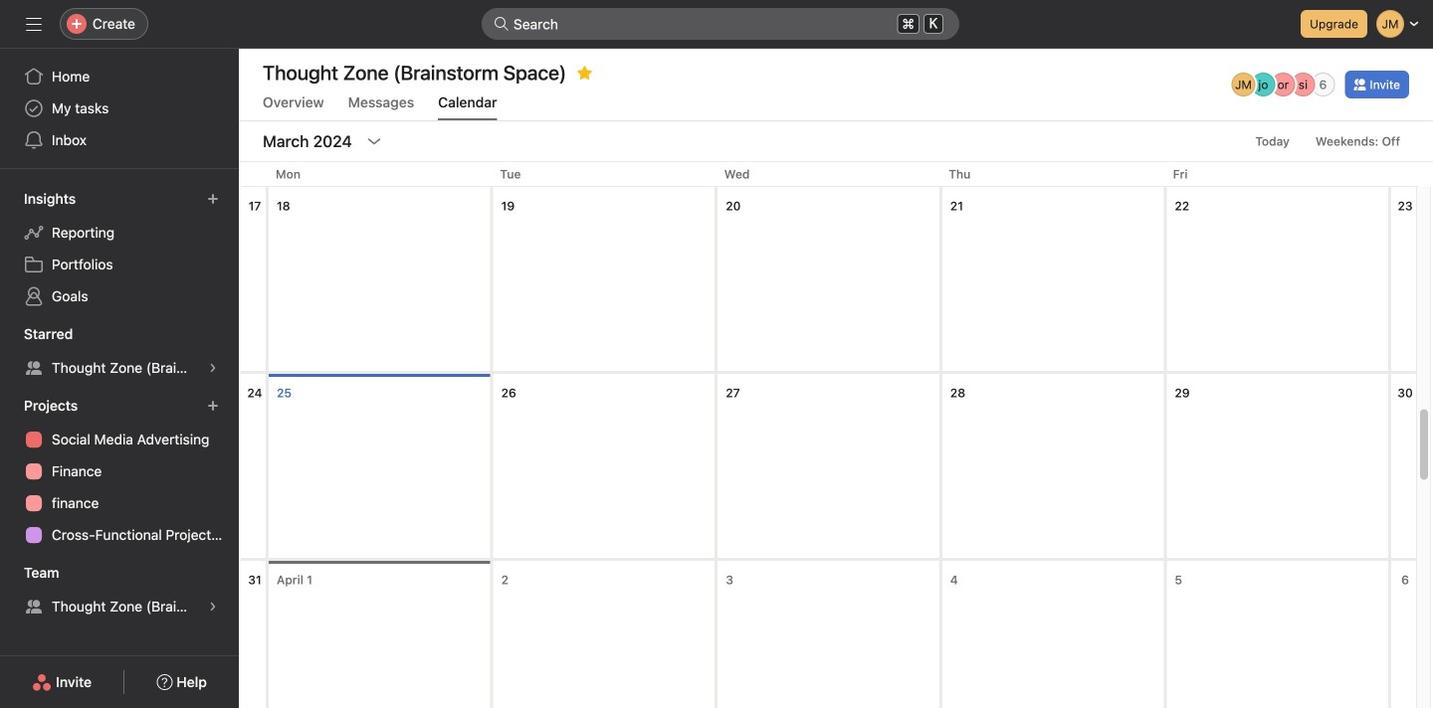 Task type: locate. For each thing, give the bounding box(es) containing it.
None field
[[482, 8, 960, 40]]

new project or portfolio image
[[207, 400, 219, 412]]

0 vertical spatial see details, thought zone (brainstorm space) image
[[207, 362, 219, 374]]

pick month image
[[366, 133, 382, 149]]

see details, thought zone (brainstorm space) image
[[207, 362, 219, 374], [207, 601, 219, 613]]

1 see details, thought zone (brainstorm space) image from the top
[[207, 362, 219, 374]]

teams element
[[0, 556, 239, 627]]

global element
[[0, 49, 239, 168]]

projects element
[[0, 388, 239, 556]]

new insights image
[[207, 193, 219, 205]]

2 see details, thought zone (brainstorm space) image from the top
[[207, 601, 219, 613]]

hide sidebar image
[[26, 16, 42, 32]]

see details, thought zone (brainstorm space) image inside starred element
[[207, 362, 219, 374]]

see details, thought zone (brainstorm space) image for starred element
[[207, 362, 219, 374]]

starred element
[[0, 317, 239, 388]]

see details, thought zone (brainstorm space) image inside teams element
[[207, 601, 219, 613]]

Search tasks, projects, and more text field
[[482, 8, 960, 40]]

remove from starred image
[[577, 65, 593, 81]]

1 vertical spatial see details, thought zone (brainstorm space) image
[[207, 601, 219, 613]]



Task type: describe. For each thing, give the bounding box(es) containing it.
insights element
[[0, 181, 239, 317]]

see details, thought zone (brainstorm space) image for teams element
[[207, 601, 219, 613]]

prominent image
[[494, 16, 510, 32]]



Task type: vqa. For each thing, say whether or not it's contained in the screenshot.
an
no



